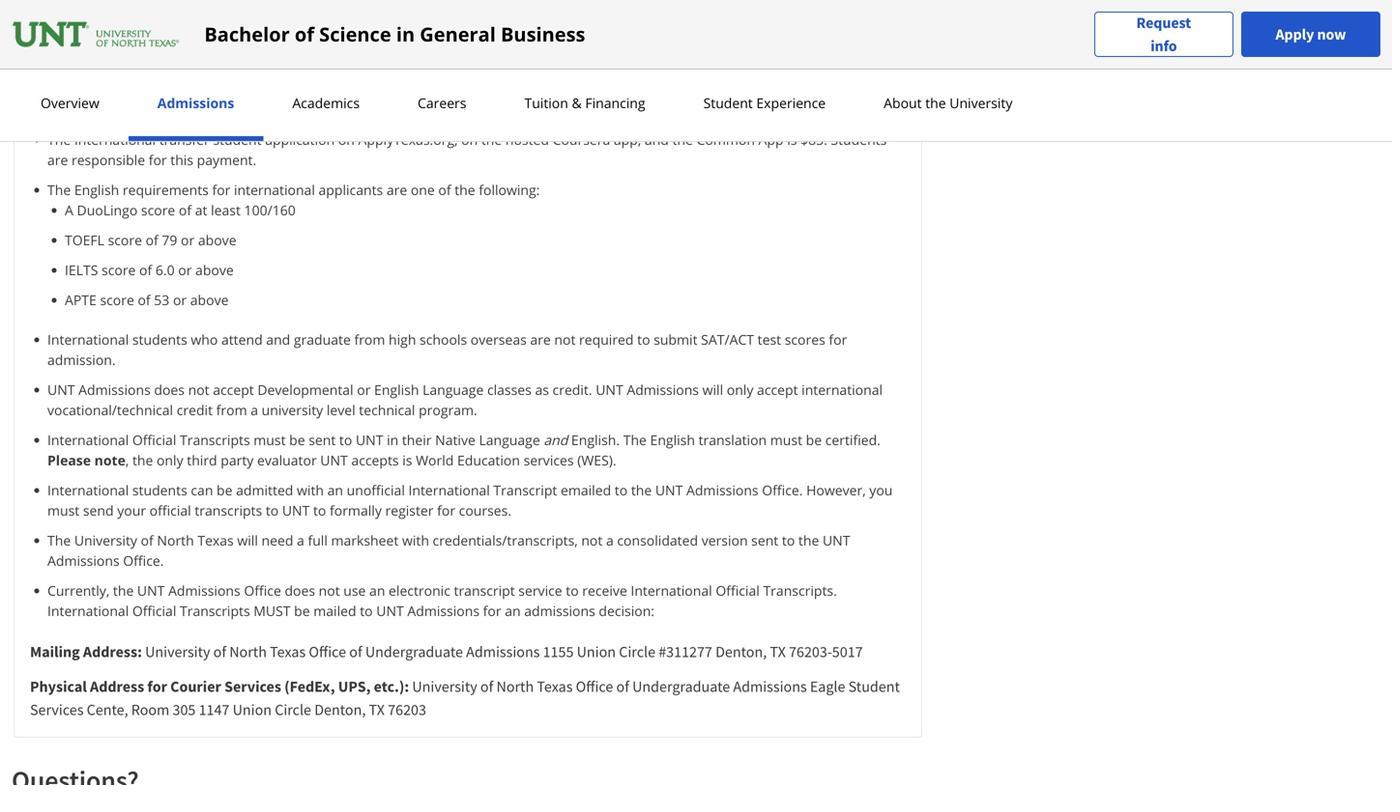 Task type: vqa. For each thing, say whether or not it's contained in the screenshot.
the UI/UX
no



Task type: describe. For each thing, give the bounding box(es) containing it.
are inside 'the international transfer student application on applytexas.org, on the hosted coursera app, and the common app is $85. students are responsible for this payment.'
[[47, 151, 68, 169]]

be up evaluator
[[289, 431, 305, 450]]

tuition & financing link
[[519, 94, 651, 112]]

with inside international students can be admitted with an unofficial international transcript emailed to the unt admissions office. however, you must send your official transcripts to unt to formally register for courses.
[[297, 481, 324, 500]]

apte score of 53 or above
[[65, 291, 229, 309]]

hosted
[[505, 131, 549, 149]]

credit.
[[553, 381, 592, 399]]

ielts score of 6.0 or above
[[65, 261, 234, 279]]

score for 6.0
[[102, 261, 136, 279]]

world
[[416, 451, 454, 470]]

of down the mailing address: university of north texas office of undergraduate admissions 1155 union circle #311277 denton, tx 76203-5017
[[480, 678, 493, 697]]

see
[[147, 76, 170, 96]]

currently, the unt admissions office does not use an electronic transcript service to receive international official transcripts. international official transcripts must be mailed to unt admissions for an admissions decision: list item
[[47, 581, 906, 622]]

credentials/transcripts,
[[433, 532, 578, 550]]

following:
[[479, 181, 540, 199]]

0 horizontal spatial international
[[234, 181, 315, 199]]

0 vertical spatial undergraduate
[[365, 643, 463, 662]]

apply now
[[1276, 25, 1346, 44]]

ups,
[[338, 678, 371, 697]]

student experience
[[703, 94, 826, 112]]

the right about
[[925, 94, 946, 112]]

for up least
[[212, 181, 230, 199]]

north inside university of north texas office of undergraduate admissions eagle student services cente, room 305 1147 union circle denton, tx 76203
[[496, 678, 534, 697]]

this
[[170, 151, 193, 169]]

scores
[[785, 331, 825, 349]]

1 horizontal spatial office
[[309, 643, 346, 662]]

least
[[211, 201, 241, 219]]

request
[[1136, 13, 1191, 32]]

list containing a duolingo score of at least 100/160
[[55, 200, 906, 310]]

note
[[94, 451, 126, 470]]

unt inside the university of north texas will need a full marksheet with credentials/transcripts, not a consolidated version sent to the unt admissions office.
[[823, 532, 850, 550]]

please
[[47, 451, 91, 470]]

of down decision:
[[616, 678, 629, 697]]

unt up need
[[282, 502, 310, 520]]

you
[[869, 481, 893, 500]]

for inside currently, the unt admissions office does not use an electronic transcript service to receive international official transcripts. international official transcripts must be mailed to unt admissions for an admissions decision:
[[483, 602, 501, 621]]

english inside international official transcripts must be sent to unt in their native language and english. the english translation must be certified. please note , the only third party evaluator unt accepts is world education services (wes).
[[650, 431, 695, 450]]

university inside university of north texas office of undergraduate admissions eagle student services cente, room 305 1147 union circle denton, tx 76203
[[412, 678, 477, 697]]

bachelor
[[204, 21, 290, 47]]

1 horizontal spatial services
[[224, 678, 281, 697]]

international students who attend and graduate from high schools overseas are not required to submit sat/act test scores for admission.
[[47, 331, 847, 369]]

score for 79
[[108, 231, 142, 249]]

student inside university of north texas office of undergraduate admissions eagle student services cente, room 305 1147 union circle denton, tx 76203
[[848, 678, 900, 697]]

international inside international official transcripts must be sent to unt in their native language and english. the english translation must be certified. please note , the only third party evaluator unt accepts is world education services (wes).
[[47, 431, 129, 450]]

general
[[420, 21, 496, 47]]

#311277
[[659, 643, 712, 662]]

be left certified.
[[806, 431, 822, 450]]

above for apte score of 53 or above
[[190, 291, 229, 309]]

denton, inside university of north texas office of undergraduate admissions eagle student services cente, room 305 1147 union circle denton, tx 76203
[[314, 701, 366, 720]]

students.
[[410, 76, 475, 96]]

undergraduate inside university of north texas office of undergraduate admissions eagle student services cente, room 305 1147 union circle denton, tx 76203
[[632, 678, 730, 697]]

unofficial
[[347, 481, 405, 500]]

or inside unt admissions does not accept developmental or english language classes as credit. unt admissions will only accept international vocational/technical credit from a university level technical program.
[[357, 381, 371, 399]]

and for coursera
[[645, 131, 669, 149]]

bachelor of science in general business
[[204, 21, 585, 47]]

international students can be admitted with an unofficial international transcript emailed to the unt admissions office. however, you must send your official transcripts to unt to formally register for courses. list item
[[47, 480, 906, 521]]

or for 6.0
[[178, 261, 192, 279]]

of left 53
[[138, 291, 150, 309]]

of left the 79
[[146, 231, 158, 249]]

an inside international students can be admitted with an unofficial international transcript emailed to the unt admissions office. however, you must send your official transcripts to unt to formally register for courses.
[[327, 481, 343, 500]]

request info
[[1136, 13, 1191, 56]]

sat/act
[[701, 331, 754, 349]]

their
[[402, 431, 432, 450]]

transcript
[[493, 481, 557, 500]]

not inside international students who attend and graduate from high schools overseas are not required to submit sat/act test scores for admission.
[[554, 331, 576, 349]]

0 horizontal spatial english
[[74, 181, 119, 199]]

in inside international official transcripts must be sent to unt in their native language and english. the english translation must be certified. please note , the only third party evaluator unt accepts is world education services (wes).
[[387, 431, 399, 450]]

1 horizontal spatial must
[[254, 431, 286, 450]]

transcripts inside currently, the unt admissions office does not use an electronic transcript service to receive international official transcripts. international official transcripts must be mailed to unt admissions for an admissions decision:
[[180, 602, 250, 621]]

unt left accepts
[[320, 451, 348, 470]]

1 vertical spatial official
[[716, 582, 760, 600]]

formally
[[330, 502, 382, 520]]

0 vertical spatial denton,
[[715, 643, 767, 662]]

receive
[[582, 582, 627, 600]]

circle inside university of north texas office of undergraduate admissions eagle student services cente, room 305 1147 union circle denton, tx 76203
[[275, 701, 311, 720]]

international students who attend and graduate from high schools overseas are not required to submit sat/act test scores for admission. list item
[[47, 330, 906, 370]]

the for the university of north texas will need a full marksheet with credentials/transcripts, not a consolidated version sent to the unt admissions office.
[[47, 532, 71, 550]]

sent inside the university of north texas will need a full marksheet with credentials/transcripts, not a consolidated version sent to the unt admissions office.
[[751, 532, 778, 550]]

2 accept from the left
[[757, 381, 798, 399]]

academics link
[[286, 94, 365, 112]]

international inside unt admissions does not accept developmental or english language classes as credit. unt admissions will only accept international vocational/technical credit from a university level technical program.
[[802, 381, 883, 399]]

does inside unt admissions does not accept developmental or english language classes as credit. unt admissions will only accept international vocational/technical credit from a university level technical program.
[[154, 381, 185, 399]]

unt up accepts
[[356, 431, 383, 450]]

admissions down electronic
[[407, 602, 480, 621]]

79
[[162, 231, 177, 249]]

financing
[[585, 94, 645, 112]]

attend
[[221, 331, 263, 349]]

53
[[154, 291, 169, 309]]

the international transfer student application on applytexas.org, on the hosted coursera app, and the common app is $85. students are responsible for this payment. list item
[[47, 130, 906, 170]]

version
[[702, 532, 748, 550]]

info
[[1151, 36, 1177, 56]]

for inside international students can be admitted with an unofficial international transcript emailed to the unt admissions office. however, you must send your official transcripts to unt to formally register for courses.
[[437, 502, 455, 520]]

need
[[262, 532, 293, 550]]

submit
[[654, 331, 698, 349]]

international students
[[12, 6, 272, 40]]

transfer
[[159, 131, 210, 149]]

of right one
[[438, 181, 451, 199]]

transcripts
[[195, 502, 262, 520]]

english.
[[571, 431, 620, 450]]

to inside the university of north texas will need a full marksheet with credentials/transcripts, not a consolidated version sent to the unt admissions office.
[[782, 532, 795, 550]]

to inside dropdown button
[[130, 76, 144, 96]]

of up ups,
[[349, 643, 362, 662]]

app,
[[614, 131, 641, 149]]

transcript
[[454, 582, 515, 600]]

service
[[518, 582, 562, 600]]

to inside international official transcripts must be sent to unt in their native language and english. the english translation must be certified. please note , the only third party evaluator unt accepts is world education services (wes).
[[339, 431, 352, 450]]

1 accept from the left
[[213, 381, 254, 399]]

official
[[150, 502, 191, 520]]

unt up consolidated
[[655, 481, 683, 500]]

a duolingo score of at least 100/160 list item
[[65, 200, 906, 220]]

unt admissions does not accept developmental or english language classes as credit. unt admissions will only accept international vocational/technical credit from a university level technical program. list item
[[47, 380, 906, 421]]

2 horizontal spatial must
[[770, 431, 802, 450]]

language inside unt admissions does not accept developmental or english language classes as credit. unt admissions will only accept international vocational/technical credit from a university level technical program.
[[423, 381, 484, 399]]

test
[[758, 331, 781, 349]]

1 horizontal spatial circle
[[619, 643, 655, 662]]

(fedex,
[[284, 678, 335, 697]]

classes
[[487, 381, 532, 399]]

admissions up vocational/technical
[[78, 381, 151, 399]]

students inside 'the international transfer student application on applytexas.org, on the hosted coursera app, and the common app is $85. students are responsible for this payment.'
[[831, 131, 887, 149]]

1 horizontal spatial tx
[[770, 643, 786, 662]]

above for toefl score of 79 or above
[[198, 231, 236, 249]]

apte
[[65, 291, 97, 309]]

the for the international transfer student application on applytexas.org, on the hosted coursera app, and the common app is $85. students are responsible for this payment.
[[47, 131, 71, 149]]

2 vertical spatial official
[[132, 602, 176, 621]]

texas inside university of north texas office of undergraduate admissions eagle student services cente, room 305 1147 union circle denton, tx 76203
[[537, 678, 573, 697]]

one
[[411, 181, 435, 199]]

admissions down transcripts
[[168, 582, 240, 600]]

2 vertical spatial an
[[505, 602, 521, 621]]

the left common
[[672, 131, 693, 149]]

eagle
[[810, 678, 845, 697]]

of left 6.0
[[139, 261, 152, 279]]

list item containing the english requirements for international applicants are one of the following:
[[47, 180, 906, 310]]

admissions down "submit"
[[627, 381, 699, 399]]

information
[[211, 76, 292, 96]]

above for ielts score of 6.0 or above
[[195, 261, 234, 279]]

admissions left 1155
[[466, 643, 540, 662]]

apte score of 53 or above list item
[[65, 290, 906, 310]]

100/160
[[244, 201, 296, 219]]

76203
[[388, 701, 426, 720]]

international down world
[[408, 481, 490, 500]]

unt down admission.
[[47, 381, 75, 399]]

language inside international official transcripts must be sent to unt in their native language and english. the english translation must be certified. please note , the only third party evaluator unt accepts is world education services (wes).
[[479, 431, 540, 450]]

click here to see more information for international students.
[[61, 76, 475, 96]]

6.0
[[156, 261, 175, 279]]

a
[[65, 201, 73, 219]]

to down use on the bottom left of the page
[[360, 602, 373, 621]]

for up room
[[147, 678, 167, 697]]

consolidated
[[617, 532, 698, 550]]

0 horizontal spatial student
[[703, 94, 753, 112]]

to up the full
[[313, 502, 326, 520]]

of up physical address for courier services (fedex, ups, etc.):
[[213, 643, 226, 662]]

score for 53
[[100, 291, 134, 309]]

services inside university of north texas office of undergraduate admissions eagle student services cente, room 305 1147 union circle denton, tx 76203
[[30, 701, 84, 720]]

$85.
[[801, 131, 827, 149]]

room
[[131, 701, 169, 720]]

address:
[[83, 643, 142, 662]]

certified.
[[825, 431, 881, 450]]

only inside international official transcripts must be sent to unt in their native language and english. the english translation must be certified. please note , the only third party evaluator unt accepts is world education services (wes).
[[157, 451, 183, 470]]

toefl
[[65, 231, 104, 249]]

0 vertical spatial union
[[577, 643, 616, 662]]

address
[[90, 678, 144, 697]]

1 horizontal spatial a
[[297, 532, 304, 550]]

app
[[758, 131, 784, 149]]

toefl score of 79 or above list item
[[65, 230, 906, 250]]

1 horizontal spatial north
[[229, 643, 267, 662]]

2 on from the left
[[461, 131, 478, 149]]

the inside international students can be admitted with an unofficial international transcript emailed to the unt admissions office. however, you must send your official transcripts to unt to formally register for courses.
[[631, 481, 652, 500]]

marksheet
[[331, 532, 399, 550]]

unt right credit.
[[596, 381, 623, 399]]

office for transcripts
[[244, 582, 281, 600]]

&
[[572, 94, 582, 112]]

credit
[[177, 401, 213, 420]]

international up send
[[47, 481, 129, 500]]

university up courier
[[145, 643, 210, 662]]

not inside the university of north texas will need a full marksheet with credentials/transcripts, not a consolidated version sent to the unt admissions office.
[[581, 532, 603, 550]]

request info button
[[1094, 11, 1233, 58]]

overview
[[41, 94, 99, 112]]

tx inside university of north texas office of undergraduate admissions eagle student services cente, room 305 1147 union circle denton, tx 76203
[[369, 701, 385, 720]]

transcripts.
[[763, 582, 837, 600]]

a duolingo score of at least 100/160
[[65, 201, 296, 219]]

tuition
[[524, 94, 568, 112]]

admissions up transfer
[[157, 94, 234, 112]]

high
[[389, 331, 416, 349]]

cente,
[[87, 701, 128, 720]]

must inside international students can be admitted with an unofficial international transcript emailed to the unt admissions office. however, you must send your official transcripts to unt to formally register for courses.
[[47, 502, 80, 520]]

third
[[187, 451, 217, 470]]

students for who
[[132, 331, 187, 349]]

here
[[97, 76, 127, 96]]



Task type: locate. For each thing, give the bounding box(es) containing it.
0 vertical spatial international
[[234, 181, 315, 199]]

1 vertical spatial is
[[402, 451, 412, 470]]

1155
[[543, 643, 574, 662]]

language up education
[[479, 431, 540, 450]]

score right apte
[[100, 291, 134, 309]]

office. inside the university of north texas will need a full marksheet with credentials/transcripts, not a consolidated version sent to the unt admissions office.
[[123, 552, 164, 570]]

applicants
[[319, 181, 383, 199]]

requirements
[[123, 181, 209, 199]]

about
[[884, 94, 922, 112]]

1 vertical spatial are
[[387, 181, 407, 199]]

official down vocational/technical
[[132, 431, 176, 450]]

admissions inside international students can be admitted with an unofficial international transcript emailed to the unt admissions office. however, you must send your official transcripts to unt to formally register for courses.
[[686, 481, 759, 500]]

an right use on the bottom left of the page
[[369, 582, 385, 600]]

or inside apte score of 53 or above list item
[[173, 291, 187, 309]]

sent right version
[[751, 532, 778, 550]]

or for 79
[[181, 231, 195, 249]]

1 vertical spatial english
[[374, 381, 419, 399]]

only inside unt admissions does not accept developmental or english language classes as credit. unt admissions will only accept international vocational/technical credit from a university level technical program.
[[727, 381, 753, 399]]

decision:
[[599, 602, 655, 621]]

only up "translation"
[[727, 381, 753, 399]]

0 vertical spatial are
[[47, 151, 68, 169]]

list item containing international official transcripts must be sent to unt in their native language
[[47, 430, 906, 471]]

the inside currently, the unt admissions office does not use an electronic transcript service to receive international official transcripts. international official transcripts must be mailed to unt admissions for an admissions decision:
[[113, 582, 134, 600]]

or right 6.0
[[178, 261, 192, 279]]

official inside international official transcripts must be sent to unt in their native language and english. the english translation must be certified. please note , the only third party evaluator unt accepts is world education services (wes).
[[132, 431, 176, 450]]

apply
[[1276, 25, 1314, 44]]

with inside the university of north texas will need a full marksheet with credentials/transcripts, not a consolidated version sent to the unt admissions office.
[[402, 532, 429, 550]]

tuition & financing
[[524, 94, 645, 112]]

must right "translation"
[[770, 431, 802, 450]]

0 horizontal spatial union
[[233, 701, 272, 720]]

however,
[[806, 481, 866, 500]]

the inside international official transcripts must be sent to unt in their native language and english. the english translation must be certified. please note , the only third party evaluator unt accepts is world education services (wes).
[[132, 451, 153, 470]]

are inside international students who attend and graduate from high schools overseas are not required to submit sat/act test scores for admission.
[[530, 331, 551, 349]]

as
[[535, 381, 549, 399]]

the right ,
[[132, 451, 153, 470]]

official up address:
[[132, 602, 176, 621]]

1 horizontal spatial international
[[802, 381, 883, 399]]

from right credit
[[216, 401, 247, 420]]

2 vertical spatial above
[[190, 291, 229, 309]]

1 vertical spatial denton,
[[314, 701, 366, 720]]

2 horizontal spatial an
[[505, 602, 521, 621]]

the inside international official transcripts must be sent to unt in their native language and english. the english translation must be certified. please note , the only third party evaluator unt accepts is world education services (wes).
[[623, 431, 647, 450]]

overseas
[[471, 331, 527, 349]]

0 vertical spatial transcripts
[[180, 431, 250, 450]]

for inside 'the international transfer student application on applytexas.org, on the hosted coursera app, and the common app is $85. students are responsible for this payment.'
[[149, 151, 167, 169]]

admissions link
[[152, 94, 240, 112]]

0 vertical spatial students
[[132, 331, 187, 349]]

0 horizontal spatial accept
[[213, 381, 254, 399]]

0 horizontal spatial is
[[402, 451, 412, 470]]

education
[[457, 451, 520, 470]]

office up (fedex,
[[309, 643, 346, 662]]

services up the 1147
[[224, 678, 281, 697]]

services
[[524, 451, 574, 470]]

2 transcripts from the top
[[180, 602, 250, 621]]

union right 1155
[[577, 643, 616, 662]]

list item
[[47, 180, 906, 310], [47, 430, 906, 471]]

courier
[[170, 678, 221, 697]]

from inside international students who attend and graduate from high schools overseas are not required to submit sat/act test scores for admission.
[[354, 331, 385, 349]]

texas
[[198, 532, 234, 550], [270, 643, 306, 662], [537, 678, 573, 697]]

the english requirements for international applicants are one of the following:
[[47, 181, 540, 199]]

students inside international students who attend and graduate from high schools overseas are not required to submit sat/act test scores for admission.
[[132, 331, 187, 349]]

an up formally
[[327, 481, 343, 500]]

0 vertical spatial from
[[354, 331, 385, 349]]

above down least
[[198, 231, 236, 249]]

admissions
[[524, 602, 595, 621]]

the university of north texas will need a full marksheet with credentials/transcripts, not a consolidated version sent to the unt admissions office. list item
[[47, 531, 906, 571]]

international inside international students who attend and graduate from high schools overseas are not required to submit sat/act test scores for admission.
[[47, 331, 129, 349]]

1 vertical spatial students
[[132, 481, 187, 500]]

1 vertical spatial only
[[157, 451, 183, 470]]

0 vertical spatial north
[[157, 532, 194, 550]]

the up a
[[47, 181, 71, 199]]

0 horizontal spatial must
[[47, 502, 80, 520]]

the up consolidated
[[631, 481, 652, 500]]

international up certified.
[[802, 381, 883, 399]]

will left need
[[237, 532, 258, 550]]

above right 6.0
[[195, 261, 234, 279]]

your
[[117, 502, 146, 520]]

2 horizontal spatial and
[[645, 131, 669, 149]]

1 horizontal spatial is
[[787, 131, 797, 149]]

score right ielts
[[102, 261, 136, 279]]

the inside the university of north texas will need a full marksheet with credentials/transcripts, not a consolidated version sent to the unt admissions office.
[[47, 532, 71, 550]]

0 vertical spatial student
[[703, 94, 753, 112]]

(wes).
[[577, 451, 616, 470]]

admissions inside the university of north texas will need a full marksheet with credentials/transcripts, not a consolidated version sent to the unt admissions office.
[[47, 552, 120, 570]]

unt up address:
[[137, 582, 165, 600]]

0 horizontal spatial office.
[[123, 552, 164, 570]]

unt down electronic
[[376, 602, 404, 621]]

evaluator
[[257, 451, 317, 470]]

ielts score of 6.0 or above list item
[[65, 260, 906, 280]]

accept down test
[[757, 381, 798, 399]]

1 horizontal spatial accept
[[757, 381, 798, 399]]

2 students from the top
[[132, 481, 187, 500]]

admissions down 76203-
[[733, 678, 807, 697]]

english inside unt admissions does not accept developmental or english language classes as credit. unt admissions will only accept international vocational/technical credit from a university level technical program.
[[374, 381, 419, 399]]

0 vertical spatial english
[[74, 181, 119, 199]]

university of north texas office of undergraduate admissions eagle student services cente, room 305 1147 union circle denton, tx 76203
[[30, 678, 900, 720]]

admissions up version
[[686, 481, 759, 500]]

admissions inside university of north texas office of undergraduate admissions eagle student services cente, room 305 1147 union circle denton, tx 76203
[[733, 678, 807, 697]]

technical
[[359, 401, 415, 420]]

not left required
[[554, 331, 576, 349]]

applytexas.org,
[[358, 131, 458, 149]]

the left hosted
[[481, 131, 502, 149]]

office inside currently, the unt admissions office does not use an electronic transcript service to receive international official transcripts. international official transcripts must be mailed to unt admissions for an admissions decision:
[[244, 582, 281, 600]]

of left the at
[[179, 201, 192, 219]]

0 vertical spatial students
[[168, 6, 272, 40]]

1 vertical spatial students
[[831, 131, 887, 149]]

undergraduate up etc.):
[[365, 643, 463, 662]]

1 vertical spatial language
[[479, 431, 540, 450]]

sent down level on the bottom of the page
[[309, 431, 336, 450]]

0 vertical spatial texas
[[198, 532, 234, 550]]

to left see
[[130, 76, 144, 96]]

transcripts up third
[[180, 431, 250, 450]]

in left 'their'
[[387, 431, 399, 450]]

0 horizontal spatial with
[[297, 481, 324, 500]]

and inside 'the international transfer student application on applytexas.org, on the hosted coursera app, and the common app is $85. students are responsible for this payment.'
[[645, 131, 669, 149]]

and up services
[[544, 431, 568, 450]]

score down requirements
[[141, 201, 175, 219]]

office. inside international students can be admitted with an unofficial international transcript emailed to the unt admissions office. however, you must send your official transcripts to unt to formally register for courses.
[[762, 481, 803, 500]]

the right the english.
[[623, 431, 647, 450]]

not up credit
[[188, 381, 209, 399]]

the for the english requirements for international applicants are one of the following:
[[47, 181, 71, 199]]

not
[[554, 331, 576, 349], [188, 381, 209, 399], [581, 532, 603, 550], [319, 582, 340, 600]]

english
[[74, 181, 119, 199], [374, 381, 419, 399], [650, 431, 695, 450]]

0 vertical spatial circle
[[619, 643, 655, 662]]

required
[[579, 331, 634, 349]]

circle
[[619, 643, 655, 662], [275, 701, 311, 720]]

north inside the university of north texas will need a full marksheet with credentials/transcripts, not a consolidated version sent to the unt admissions office.
[[157, 532, 194, 550]]

1 horizontal spatial on
[[461, 131, 478, 149]]

will inside unt admissions does not accept developmental or english language classes as credit. unt admissions will only accept international vocational/technical credit from a university level technical program.
[[702, 381, 723, 399]]

0 horizontal spatial office
[[244, 582, 281, 600]]

0 horizontal spatial an
[[327, 481, 343, 500]]

english left "translation"
[[650, 431, 695, 450]]

office. down your
[[123, 552, 164, 570]]

international students can be admitted with an unofficial international transcript emailed to the unt admissions office. however, you must send your official transcripts to unt to formally register for courses.
[[47, 481, 893, 520]]

a
[[251, 401, 258, 420], [297, 532, 304, 550], [606, 532, 614, 550]]

above inside apte score of 53 or above list item
[[190, 291, 229, 309]]

list containing the international transfer student application on applytexas.org, on the hosted coursera app, and the common app is $85. students are responsible for this payment.
[[38, 130, 906, 622]]

must up evaluator
[[254, 431, 286, 450]]

emailed
[[561, 481, 611, 500]]

,
[[126, 451, 129, 470]]

1 horizontal spatial and
[[544, 431, 568, 450]]

transcripts
[[180, 431, 250, 450], [180, 602, 250, 621]]

north up physical address for courier services (fedex, ups, etc.):
[[229, 643, 267, 662]]

be up transcripts
[[217, 481, 233, 500]]

1 students from the top
[[132, 331, 187, 349]]

for down transcript
[[483, 602, 501, 621]]

not inside currently, the unt admissions office does not use an electronic transcript service to receive international official transcripts. international official transcripts must be mailed to unt admissions for an admissions decision:
[[319, 582, 340, 600]]

of inside the university of north texas will need a full marksheet with credentials/transcripts, not a consolidated version sent to the unt admissions office.
[[141, 532, 154, 550]]

1147
[[199, 701, 229, 720]]

international down science
[[318, 76, 407, 96]]

or inside "toefl score of 79 or above" list item
[[181, 231, 195, 249]]

0 horizontal spatial students
[[168, 6, 272, 40]]

or inside the ielts score of 6.0 or above list item
[[178, 261, 192, 279]]

and inside international students who attend and graduate from high schools overseas are not required to submit sat/act test scores for admission.
[[266, 331, 290, 349]]

0 horizontal spatial are
[[47, 151, 68, 169]]

not up mailed
[[319, 582, 340, 600]]

circle down decision:
[[619, 643, 655, 662]]

of left science
[[295, 21, 314, 47]]

is inside 'the international transfer student application on applytexas.org, on the hosted coursera app, and the common app is $85. students are responsible for this payment.'
[[787, 131, 797, 149]]

translation
[[699, 431, 767, 450]]

0 horizontal spatial sent
[[309, 431, 336, 450]]

students up more
[[168, 6, 272, 40]]

language up program.
[[423, 381, 484, 399]]

coursera
[[553, 131, 610, 149]]

a inside unt admissions does not accept developmental or english language classes as credit. unt admissions will only accept international vocational/technical credit from a university level technical program.
[[251, 401, 258, 420]]

international down 'currently,'
[[47, 602, 129, 621]]

0 horizontal spatial denton,
[[314, 701, 366, 720]]

2 horizontal spatial north
[[496, 678, 534, 697]]

1 horizontal spatial with
[[402, 532, 429, 550]]

for inside dropdown button
[[295, 76, 315, 96]]

english up duolingo
[[74, 181, 119, 199]]

from inside unt admissions does not accept developmental or english language classes as credit. unt admissions will only accept international vocational/technical credit from a university level technical program.
[[216, 401, 247, 420]]

1 vertical spatial does
[[285, 582, 315, 600]]

0 horizontal spatial on
[[338, 131, 355, 149]]

above inside "toefl score of 79 or above" list item
[[198, 231, 236, 249]]

be inside international students can be admitted with an unofficial international transcript emailed to the unt admissions office. however, you must send your official transcripts to unt to formally register for courses.
[[217, 481, 233, 500]]

electronic
[[389, 582, 450, 600]]

1 vertical spatial circle
[[275, 701, 311, 720]]

to
[[130, 76, 144, 96], [637, 331, 650, 349], [339, 431, 352, 450], [615, 481, 628, 500], [266, 502, 279, 520], [313, 502, 326, 520], [782, 532, 795, 550], [566, 582, 579, 600], [360, 602, 373, 621]]

an down service
[[505, 602, 521, 621]]

academics
[[292, 94, 360, 112]]

0 horizontal spatial services
[[30, 701, 84, 720]]

international up admission.
[[47, 331, 129, 349]]

2 horizontal spatial a
[[606, 532, 614, 550]]

1 list item from the top
[[47, 180, 906, 310]]

students right $85.
[[831, 131, 887, 149]]

above inside the ielts score of 6.0 or above list item
[[195, 261, 234, 279]]

the inside the university of north texas will need a full marksheet with credentials/transcripts, not a consolidated version sent to the unt admissions office.
[[798, 532, 819, 550]]

1 horizontal spatial only
[[727, 381, 753, 399]]

0 horizontal spatial from
[[216, 401, 247, 420]]

0 vertical spatial list item
[[47, 180, 906, 310]]

business
[[501, 21, 585, 47]]

1 vertical spatial student
[[848, 678, 900, 697]]

is down 'their'
[[402, 451, 412, 470]]

graduate
[[294, 331, 351, 349]]

university down send
[[74, 532, 137, 550]]

0 horizontal spatial texas
[[198, 532, 234, 550]]

admissions up 'currently,'
[[47, 552, 120, 570]]

1 vertical spatial in
[[387, 431, 399, 450]]

university down the mailing address: university of north texas office of undergraduate admissions 1155 union circle #311277 denton, tx 76203-5017
[[412, 678, 477, 697]]

to up admissions on the left
[[566, 582, 579, 600]]

0 horizontal spatial and
[[266, 331, 290, 349]]

1 horizontal spatial texas
[[270, 643, 306, 662]]

are left one
[[387, 181, 407, 199]]

1 vertical spatial an
[[369, 582, 385, 600]]

0 vertical spatial official
[[132, 431, 176, 450]]

0 horizontal spatial undergraduate
[[365, 643, 463, 662]]

1 vertical spatial above
[[195, 261, 234, 279]]

student experience link
[[698, 94, 832, 112]]

now
[[1317, 25, 1346, 44]]

2 vertical spatial are
[[530, 331, 551, 349]]

1 horizontal spatial are
[[387, 181, 407, 199]]

or up technical at the bottom of page
[[357, 381, 371, 399]]

1 on from the left
[[338, 131, 355, 149]]

or for 53
[[173, 291, 187, 309]]

international inside dropdown button
[[318, 76, 407, 96]]

be
[[289, 431, 305, 450], [806, 431, 822, 450], [217, 481, 233, 500], [294, 602, 310, 621]]

university inside the university of north texas will need a full marksheet with credentials/transcripts, not a consolidated version sent to the unt admissions office.
[[74, 532, 137, 550]]

2 vertical spatial english
[[650, 431, 695, 450]]

to right emailed
[[615, 481, 628, 500]]

and right app, on the top of the page
[[645, 131, 669, 149]]

0 vertical spatial services
[[224, 678, 281, 697]]

0 vertical spatial will
[[702, 381, 723, 399]]

students inside international students can be admitted with an unofficial international transcript emailed to the unt admissions office. however, you must send your official transcripts to unt to formally register for courses.
[[132, 481, 187, 500]]

0 vertical spatial office.
[[762, 481, 803, 500]]

to down admitted
[[266, 502, 279, 520]]

the up a duolingo score of at least 100/160 list item
[[455, 181, 475, 199]]

will down sat/act at the top of page
[[702, 381, 723, 399]]

admitted
[[236, 481, 293, 500]]

0 vertical spatial an
[[327, 481, 343, 500]]

1 vertical spatial will
[[237, 532, 258, 550]]

tx left 76203-
[[770, 643, 786, 662]]

1 vertical spatial and
[[266, 331, 290, 349]]

2 vertical spatial office
[[576, 678, 613, 697]]

76203-
[[789, 643, 832, 662]]

0 vertical spatial is
[[787, 131, 797, 149]]

1 vertical spatial services
[[30, 701, 84, 720]]

score
[[141, 201, 175, 219], [108, 231, 142, 249], [102, 261, 136, 279], [100, 291, 134, 309]]

2 horizontal spatial office
[[576, 678, 613, 697]]

the
[[47, 131, 71, 149], [47, 181, 71, 199], [623, 431, 647, 450], [47, 532, 71, 550]]

in
[[396, 21, 415, 47], [387, 431, 399, 450]]

0 horizontal spatial tx
[[369, 701, 385, 720]]

and inside international official transcripts must be sent to unt in their native language and english. the english translation must be certified. please note , the only third party evaluator unt accepts is world education services (wes).
[[544, 431, 568, 450]]

sent inside international official transcripts must be sent to unt in their native language and english. the english translation must be certified. please note , the only third party evaluator unt accepts is world education services (wes).
[[309, 431, 336, 450]]

and for native
[[544, 431, 568, 450]]

toefl score of 79 or above
[[65, 231, 236, 249]]

5017
[[832, 643, 863, 662]]

0 horizontal spatial only
[[157, 451, 183, 470]]

currently, the unt admissions office does not use an electronic transcript service to receive international official transcripts. international official transcripts must be mailed to unt admissions for an admissions decision:
[[47, 582, 837, 621]]

union
[[577, 643, 616, 662], [233, 701, 272, 720]]

1 vertical spatial texas
[[270, 643, 306, 662]]

texas inside the university of north texas will need a full marksheet with credentials/transcripts, not a consolidated version sent to the unt admissions office.
[[198, 532, 234, 550]]

2 horizontal spatial are
[[530, 331, 551, 349]]

0 vertical spatial with
[[297, 481, 324, 500]]

click
[[61, 76, 94, 96]]

be inside currently, the unt admissions office does not use an electronic transcript service to receive international official transcripts. international official transcripts must be mailed to unt admissions for an admissions decision:
[[294, 602, 310, 621]]

the inside 'the international transfer student application on applytexas.org, on the hosted coursera app, and the common app is $85. students are responsible for this payment.'
[[47, 131, 71, 149]]

international up please
[[47, 431, 129, 450]]

transcripts inside international official transcripts must be sent to unt in their native language and english. the english translation must be certified. please note , the only third party evaluator unt accepts is world education services (wes).
[[180, 431, 250, 450]]

unt down however,
[[823, 532, 850, 550]]

office. left however,
[[762, 481, 803, 500]]

international up 100/160
[[234, 181, 315, 199]]

1 vertical spatial transcripts
[[180, 602, 250, 621]]

0 vertical spatial above
[[198, 231, 236, 249]]

1 vertical spatial undergraduate
[[632, 678, 730, 697]]

university of north texas image
[[12, 19, 181, 50]]

0 horizontal spatial circle
[[275, 701, 311, 720]]

must
[[254, 431, 286, 450], [770, 431, 802, 450], [47, 502, 80, 520]]

1 horizontal spatial an
[[369, 582, 385, 600]]

international up click
[[12, 6, 163, 40]]

international official transcripts must be sent to unt in their native language and english. the english translation must be certified. please note , the only third party evaluator unt accepts is world education services (wes).
[[47, 431, 881, 470]]

be right must
[[294, 602, 310, 621]]

2 horizontal spatial english
[[650, 431, 695, 450]]

full
[[308, 532, 328, 550]]

for inside international students who attend and graduate from high schools overseas are not required to submit sat/act test scores for admission.
[[829, 331, 847, 349]]

international inside 'the international transfer student application on applytexas.org, on the hosted coursera app, and the common app is $85. students are responsible for this payment.'
[[74, 131, 156, 149]]

1 vertical spatial from
[[216, 401, 247, 420]]

only
[[727, 381, 753, 399], [157, 451, 183, 470]]

the international transfer student application on applytexas.org, on the hosted coursera app, and the common app is $85. students are responsible for this payment.
[[47, 131, 887, 169]]

undergraduate
[[365, 643, 463, 662], [632, 678, 730, 697]]

1 transcripts from the top
[[180, 431, 250, 450]]

1 vertical spatial north
[[229, 643, 267, 662]]

common
[[697, 131, 755, 149]]

1 horizontal spatial english
[[374, 381, 419, 399]]

office for 76203
[[576, 678, 613, 697]]

1 vertical spatial with
[[402, 532, 429, 550]]

student down 5017
[[848, 678, 900, 697]]

does inside currently, the unt admissions office does not use an electronic transcript service to receive international official transcripts. international official transcripts must be mailed to unt admissions for an admissions decision:
[[285, 582, 315, 600]]

students for can
[[132, 481, 187, 500]]

0 vertical spatial language
[[423, 381, 484, 399]]

university right about
[[950, 94, 1013, 112]]

office inside university of north texas office of undergraduate admissions eagle student services cente, room 305 1147 union circle denton, tx 76203
[[576, 678, 613, 697]]

or right the 79
[[181, 231, 195, 249]]

mailed
[[313, 602, 356, 621]]

2 list item from the top
[[47, 430, 906, 471]]

physical address for courier services (fedex, ups, etc.):
[[30, 678, 409, 697]]

to down level on the bottom of the page
[[339, 431, 352, 450]]

science
[[319, 21, 391, 47]]

international up decision:
[[631, 582, 712, 600]]

responsible
[[72, 151, 145, 169]]

will inside the university of north texas will need a full marksheet with credentials/transcripts, not a consolidated version sent to the unt admissions office.
[[237, 532, 258, 550]]

not inside unt admissions does not accept developmental or english language classes as credit. unt admissions will only accept international vocational/technical credit from a university level technical program.
[[188, 381, 209, 399]]

of down your
[[141, 532, 154, 550]]

union inside university of north texas office of undergraduate admissions eagle student services cente, room 305 1147 union circle denton, tx 76203
[[233, 701, 272, 720]]

click here to see more information for international students. button
[[15, 59, 921, 113]]

0 horizontal spatial does
[[154, 381, 185, 399]]

is inside international official transcripts must be sent to unt in their native language and english. the english translation must be certified. please note , the only third party evaluator unt accepts is world education services (wes).
[[402, 451, 412, 470]]

1 horizontal spatial does
[[285, 582, 315, 600]]

the down overview link
[[47, 131, 71, 149]]

mailing
[[30, 643, 80, 662]]

to inside international students who attend and graduate from high schools overseas are not required to submit sat/act test scores for admission.
[[637, 331, 650, 349]]

0 vertical spatial in
[[396, 21, 415, 47]]

unt
[[47, 381, 75, 399], [596, 381, 623, 399], [356, 431, 383, 450], [320, 451, 348, 470], [655, 481, 683, 500], [282, 502, 310, 520], [823, 532, 850, 550], [137, 582, 165, 600], [376, 602, 404, 621]]

list
[[38, 130, 906, 622], [55, 200, 906, 310]]



